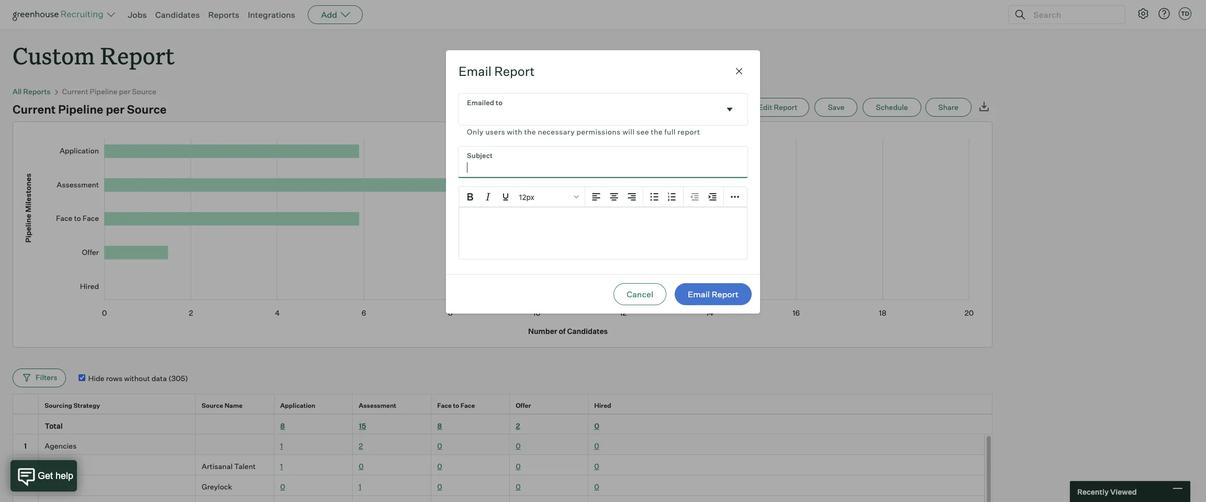 Task type: locate. For each thing, give the bounding box(es) containing it.
1 vertical spatial current pipeline per source
[[13, 102, 167, 116]]

current pipeline per source down current pipeline per source link
[[13, 102, 167, 116]]

the
[[525, 127, 536, 136], [651, 127, 663, 136]]

8 down the "face to face" in the left of the page
[[437, 422, 442, 431]]

share button
[[926, 98, 972, 117]]

2 8 from the left
[[437, 422, 442, 431]]

6 row from the top
[[13, 496, 985, 502]]

1 row from the top
[[13, 394, 993, 417]]

talent
[[234, 462, 256, 471]]

current pipeline per source down custom report
[[62, 87, 156, 96]]

0 horizontal spatial 8
[[280, 422, 285, 431]]

toolbar
[[586, 187, 644, 207], [644, 187, 684, 207], [684, 187, 724, 207]]

2 row from the top
[[13, 414, 993, 435]]

2 up 3 cell at the bottom of page
[[23, 462, 28, 471]]

Hide rows without data (305) checkbox
[[79, 374, 86, 381]]

1 vertical spatial 2
[[359, 442, 363, 451]]

0 vertical spatial 1 link
[[280, 442, 283, 451]]

report
[[100, 40, 175, 71], [495, 63, 535, 79], [774, 103, 798, 112], [712, 289, 739, 300]]

face
[[437, 402, 452, 410], [461, 402, 475, 410]]

0 horizontal spatial reports
[[23, 87, 51, 96]]

face left to
[[437, 402, 452, 410]]

1 vertical spatial email
[[688, 289, 710, 300]]

2 face from the left
[[461, 402, 475, 410]]

column header up the 1 cell
[[13, 415, 39, 434]]

data
[[152, 374, 167, 383]]

column header down "name" at the left of the page
[[196, 415, 274, 434]]

5 row from the top
[[13, 476, 985, 496]]

report inside button
[[712, 289, 739, 300]]

row containing total
[[13, 414, 993, 435]]

3
[[23, 483, 28, 492]]

per down custom report
[[119, 87, 130, 96]]

offer
[[516, 402, 531, 410]]

1 horizontal spatial 2 link
[[516, 422, 520, 431]]

cell
[[196, 435, 274, 455], [13, 496, 39, 502], [39, 496, 196, 502], [196, 496, 274, 502], [274, 496, 353, 502], [353, 496, 432, 502], [432, 496, 510, 502], [510, 496, 589, 502], [589, 496, 985, 502]]

0 vertical spatial pipeline
[[90, 87, 117, 96]]

row containing sourcing strategy
[[13, 394, 993, 417]]

1 horizontal spatial 8
[[437, 422, 442, 431]]

pipeline down current pipeline per source link
[[58, 102, 103, 116]]

integrations
[[248, 9, 296, 20]]

2 vertical spatial 2
[[23, 462, 28, 471]]

2 vertical spatial source
[[202, 402, 223, 410]]

8 link down application
[[280, 422, 285, 431]]

total column header
[[39, 415, 196, 434]]

assessment
[[359, 402, 397, 410]]

1 horizontal spatial current
[[62, 87, 88, 96]]

greylock
[[202, 483, 232, 492]]

8 down application
[[280, 422, 285, 431]]

8 link
[[280, 422, 285, 431], [437, 422, 442, 431]]

2 down offer
[[516, 422, 520, 431]]

1 horizontal spatial 8 link
[[437, 422, 442, 431]]

1 vertical spatial 1 link
[[280, 462, 283, 471]]

2 link down offer
[[516, 422, 520, 431]]

2 link down 15
[[359, 442, 363, 451]]

2 horizontal spatial 2
[[516, 422, 520, 431]]

save
[[828, 103, 845, 112]]

0 horizontal spatial column header
[[13, 415, 39, 434]]

3 row from the top
[[13, 435, 985, 455]]

current down all reports
[[13, 102, 56, 116]]

per down current pipeline per source link
[[106, 102, 125, 116]]

Only users with the necessary permissions will see the full report field
[[459, 94, 748, 138]]

share
[[939, 103, 959, 112]]

strategy
[[74, 402, 100, 410]]

1 vertical spatial email report
[[688, 289, 739, 300]]

table containing total
[[13, 394, 993, 502]]

reports
[[208, 9, 240, 20], [23, 87, 51, 96]]

1
[[24, 442, 27, 451], [280, 442, 283, 451], [280, 462, 283, 471], [359, 483, 362, 492]]

the left full
[[651, 127, 663, 136]]

all reports
[[13, 87, 51, 96]]

1 link
[[280, 442, 283, 451], [280, 462, 283, 471], [359, 483, 362, 492]]

0 horizontal spatial 2
[[23, 462, 28, 471]]

0 vertical spatial 2
[[516, 422, 520, 431]]

viewed
[[1111, 487, 1138, 496]]

0 horizontal spatial face
[[437, 402, 452, 410]]

face right to
[[461, 402, 475, 410]]

1 8 from the left
[[280, 422, 285, 431]]

artisanal talent
[[202, 462, 256, 471]]

4 row from the top
[[13, 455, 985, 476]]

face to face
[[437, 402, 475, 410]]

source
[[132, 87, 156, 96], [127, 102, 167, 116], [202, 402, 223, 410]]

configure image
[[1138, 7, 1150, 20]]

source name
[[202, 402, 243, 410]]

1 horizontal spatial email report
[[688, 289, 739, 300]]

1 face from the left
[[437, 402, 452, 410]]

1 horizontal spatial face
[[461, 402, 475, 410]]

the right with
[[525, 127, 536, 136]]

add
[[321, 9, 337, 20]]

schedule button
[[863, 98, 922, 117]]

column header
[[13, 415, 39, 434], [196, 415, 274, 434]]

1 horizontal spatial email
[[688, 289, 710, 300]]

0 horizontal spatial email
[[459, 63, 492, 79]]

0
[[595, 422, 600, 431], [437, 442, 442, 451], [516, 442, 521, 451], [595, 442, 600, 451], [359, 462, 364, 471], [437, 462, 442, 471], [516, 462, 521, 471], [595, 462, 600, 471], [280, 483, 285, 492], [437, 483, 442, 492], [516, 483, 521, 492], [595, 483, 600, 492]]

reports right candidates
[[208, 9, 240, 20]]

pipeline down custom report
[[90, 87, 117, 96]]

email report
[[459, 63, 535, 79], [688, 289, 739, 300]]

recently
[[1078, 487, 1109, 496]]

integrations link
[[248, 9, 296, 20]]

artisanal
[[202, 462, 233, 471]]

pipeline
[[90, 87, 117, 96], [58, 102, 103, 116]]

12px group
[[459, 187, 747, 207]]

0 vertical spatial 2 link
[[516, 422, 520, 431]]

0 horizontal spatial the
[[525, 127, 536, 136]]

1 horizontal spatial 2
[[359, 442, 363, 451]]

0 horizontal spatial current
[[13, 102, 56, 116]]

jobs
[[128, 9, 147, 20]]

without
[[124, 374, 150, 383]]

only users with the necessary permissions will see the full report
[[467, 127, 701, 136]]

reports right all
[[23, 87, 51, 96]]

2
[[516, 422, 520, 431], [359, 442, 363, 451], [23, 462, 28, 471]]

0 link
[[595, 422, 600, 431], [437, 442, 442, 451], [516, 442, 521, 451], [595, 442, 600, 451], [359, 462, 364, 471], [437, 462, 442, 471], [516, 462, 521, 471], [595, 462, 600, 471], [280, 483, 285, 492], [437, 483, 442, 492], [516, 483, 521, 492], [595, 483, 600, 492]]

all reports link
[[13, 87, 51, 96]]

per
[[119, 87, 130, 96], [106, 102, 125, 116]]

8 link down the "face to face" in the left of the page
[[437, 422, 442, 431]]

0 vertical spatial reports
[[208, 9, 240, 20]]

edit report link
[[747, 98, 810, 117]]

email
[[459, 63, 492, 79], [688, 289, 710, 300]]

2 down 15
[[359, 442, 363, 451]]

12px
[[519, 192, 535, 201]]

8
[[280, 422, 285, 431], [437, 422, 442, 431]]

toggle flyout image
[[725, 104, 735, 115]]

sourcing
[[45, 402, 72, 410]]

1 8 link from the left
[[280, 422, 285, 431]]

0 vertical spatial email
[[459, 63, 492, 79]]

row
[[13, 394, 993, 417], [13, 414, 993, 435], [13, 435, 985, 455], [13, 455, 985, 476], [13, 476, 985, 496], [13, 496, 985, 502]]

hide
[[88, 374, 104, 383]]

current
[[62, 87, 88, 96], [13, 102, 56, 116]]

candidates
[[155, 9, 200, 20]]

1 vertical spatial current
[[13, 102, 56, 116]]

email inside button
[[688, 289, 710, 300]]

current down custom report
[[62, 87, 88, 96]]

source inside table
[[202, 402, 223, 410]]

2 column header from the left
[[196, 415, 274, 434]]

1 horizontal spatial column header
[[196, 415, 274, 434]]

current pipeline per source
[[62, 87, 156, 96], [13, 102, 167, 116]]

1 link for 0
[[280, 462, 283, 471]]

1 vertical spatial 2 link
[[359, 442, 363, 451]]

rows
[[106, 374, 123, 383]]

2 toolbar from the left
[[644, 187, 684, 207]]

current pipeline per source link
[[62, 87, 156, 96]]

1 horizontal spatial the
[[651, 127, 663, 136]]

only
[[467, 127, 484, 136]]

reports link
[[208, 9, 240, 20]]

0 vertical spatial email report
[[459, 63, 535, 79]]

table
[[13, 394, 993, 502]]

2 the from the left
[[651, 127, 663, 136]]

recently viewed
[[1078, 487, 1138, 496]]

8 for 2nd 8 link from right
[[280, 422, 285, 431]]

None text field
[[459, 147, 748, 178]]

2 link
[[516, 422, 520, 431], [359, 442, 363, 451]]

0 horizontal spatial 8 link
[[280, 422, 285, 431]]



Task type: describe. For each thing, give the bounding box(es) containing it.
with
[[507, 127, 523, 136]]

2 inside 2 cell
[[23, 462, 28, 471]]

candidates link
[[155, 9, 200, 20]]

1 horizontal spatial reports
[[208, 9, 240, 20]]

agencies
[[45, 442, 77, 451]]

1 cell
[[13, 435, 39, 455]]

see
[[637, 127, 649, 136]]

filters
[[36, 373, 57, 382]]

application
[[280, 402, 316, 410]]

report
[[678, 127, 701, 136]]

hired
[[595, 402, 612, 410]]

all
[[13, 87, 22, 96]]

(305)
[[169, 374, 188, 383]]

12px toolbar
[[459, 187, 586, 207]]

filter image
[[21, 373, 30, 382]]

schedule
[[876, 103, 909, 112]]

email report button
[[675, 283, 752, 305]]

will
[[623, 127, 635, 136]]

row containing 2
[[13, 455, 985, 476]]

permissions
[[577, 127, 621, 136]]

save button
[[815, 98, 858, 117]]

save and schedule this report to revisit it! element
[[815, 98, 863, 117]]

close modal icon image
[[733, 65, 746, 77]]

1 vertical spatial source
[[127, 102, 167, 116]]

custom report
[[13, 40, 175, 71]]

add button
[[308, 5, 363, 24]]

row containing 1
[[13, 435, 985, 455]]

0 vertical spatial source
[[132, 87, 156, 96]]

0 vertical spatial current
[[62, 87, 88, 96]]

users
[[486, 127, 506, 136]]

1 inside cell
[[24, 442, 27, 451]]

0 horizontal spatial email report
[[459, 63, 535, 79]]

hide rows without data (305)
[[88, 374, 188, 383]]

td button
[[1180, 7, 1192, 20]]

td
[[1182, 10, 1190, 17]]

cancel
[[627, 289, 654, 300]]

1 link for 2
[[280, 442, 283, 451]]

1 the from the left
[[525, 127, 536, 136]]

15
[[359, 422, 366, 431]]

0 vertical spatial current pipeline per source
[[62, 87, 156, 96]]

3 cell
[[13, 476, 39, 496]]

8 for 1st 8 link from the right
[[437, 422, 442, 431]]

total
[[45, 422, 63, 431]]

Search text field
[[1031, 7, 1116, 22]]

3 toolbar from the left
[[684, 187, 724, 207]]

td button
[[1178, 5, 1194, 22]]

name
[[225, 402, 243, 410]]

email report inside email report button
[[688, 289, 739, 300]]

15 link
[[359, 422, 366, 431]]

sourcing strategy
[[45, 402, 100, 410]]

2 8 link from the left
[[437, 422, 442, 431]]

12px button
[[515, 188, 583, 206]]

1 vertical spatial per
[[106, 102, 125, 116]]

1 vertical spatial reports
[[23, 87, 51, 96]]

1 toolbar from the left
[[586, 187, 644, 207]]

2 cell
[[13, 455, 39, 476]]

1 column header from the left
[[13, 415, 39, 434]]

necessary
[[538, 127, 575, 136]]

row containing 3
[[13, 476, 985, 496]]

1 vertical spatial pipeline
[[58, 102, 103, 116]]

0 vertical spatial per
[[119, 87, 130, 96]]

2 vertical spatial 1 link
[[359, 483, 362, 492]]

to
[[453, 402, 460, 410]]

edit
[[759, 103, 773, 112]]

custom
[[13, 40, 95, 71]]

full
[[665, 127, 676, 136]]

cancel button
[[614, 283, 667, 305]]

0 horizontal spatial 2 link
[[359, 442, 363, 451]]

greenhouse recruiting image
[[13, 8, 107, 21]]

edit report
[[759, 103, 798, 112]]

download image
[[978, 100, 991, 113]]

jobs link
[[128, 9, 147, 20]]



Task type: vqa. For each thing, say whether or not it's contained in the screenshot.
TD button
yes



